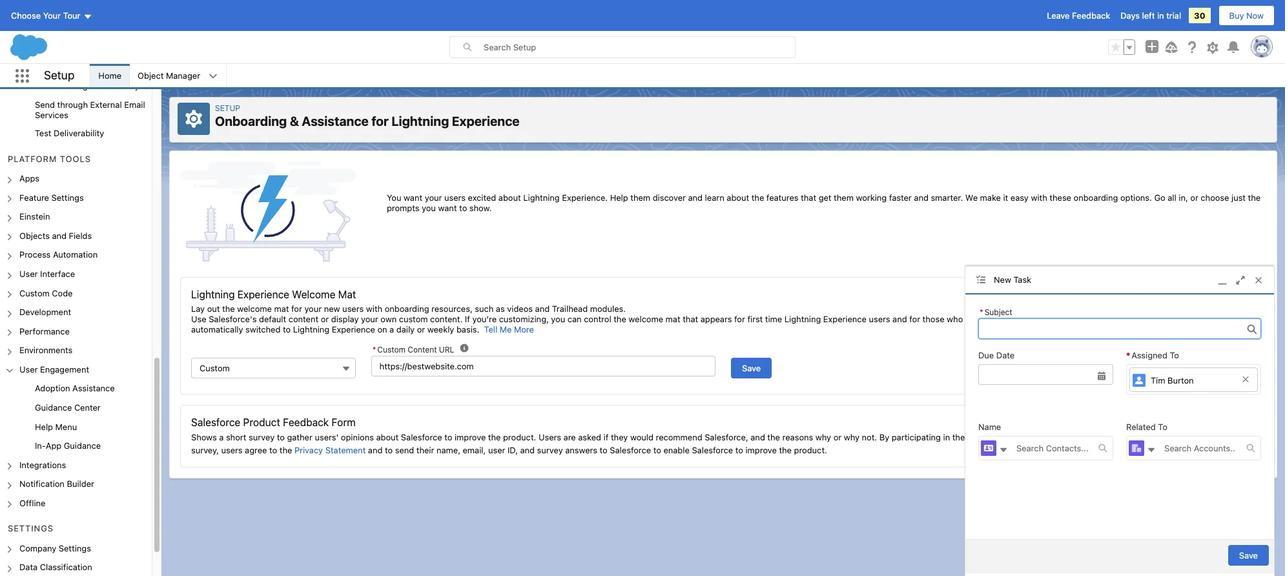 Task type: locate. For each thing, give the bounding box(es) containing it.
or inside shows a short survey to gather users' opinions about salesforce to improve the product. users are asked if they would recommend salesforce, and the reasons why or why not. by participating in the survey, users agree to the
[[834, 432, 842, 443]]

onboarding
[[1074, 192, 1118, 203], [385, 304, 429, 314]]

with
[[1031, 192, 1047, 203], [366, 304, 382, 314]]

users'
[[315, 432, 339, 443]]

text default image
[[1099, 444, 1108, 453], [1247, 444, 1256, 453], [1147, 445, 1156, 455]]

0 horizontal spatial why
[[816, 432, 831, 443]]

help inside you want your users excited about lightning experience. help them discover and learn about the features that get them working faster and smarter. we make it easy with these onboarding options. go all in, or choose just the prompts you want to show.
[[610, 192, 628, 203]]

why
[[816, 432, 831, 443], [844, 432, 860, 443]]

welcome right modules.
[[629, 314, 663, 324]]

content
[[289, 314, 319, 324]]

user down "process"
[[19, 269, 38, 279]]

the left contacts icon
[[953, 432, 965, 443]]

* custom content url
[[372, 345, 454, 355]]

want right you
[[404, 192, 422, 203]]

1 horizontal spatial in
[[1157, 10, 1164, 21]]

1 horizontal spatial your
[[361, 314, 378, 324]]

and up the "process automation"
[[52, 230, 67, 241]]

1 vertical spatial setup
[[215, 103, 240, 113]]

salesforce up shows at the left of the page
[[191, 417, 240, 428]]

and
[[113, 81, 127, 91], [688, 192, 703, 203], [914, 192, 929, 203], [52, 230, 67, 241], [535, 304, 550, 314], [893, 314, 907, 324], [751, 432, 765, 443], [368, 445, 383, 455], [520, 445, 535, 455]]

to inside you want your users excited about lightning experience. help them discover and learn about the features that get them working faster and smarter. we make it easy with these onboarding options. go all in, or choose just the prompts you want to show.
[[459, 203, 467, 213]]

None text field
[[979, 364, 1113, 385]]

home link
[[91, 64, 129, 87]]

0 vertical spatial are
[[966, 314, 978, 324]]

0 vertical spatial you
[[422, 203, 436, 213]]

users left excited
[[444, 192, 466, 203]]

in right the participating
[[943, 432, 950, 443]]

1 horizontal spatial onboarding
[[1074, 192, 1118, 203]]

to for assigned to
[[1170, 350, 1179, 360]]

or inside you want your users excited about lightning experience. help them discover and learn about the features that get them working faster and smarter. we make it easy with these onboarding options. go all in, or choose just the prompts you want to show.
[[1191, 192, 1199, 203]]

1 horizontal spatial custom
[[200, 363, 230, 373]]

if
[[604, 432, 609, 443]]

and left learn on the top right
[[688, 192, 703, 203]]

for
[[372, 114, 389, 129], [291, 304, 302, 314], [734, 314, 745, 324], [910, 314, 920, 324]]

custom down on on the left bottom of page
[[377, 345, 406, 355]]

0 vertical spatial setup
[[44, 68, 75, 82]]

survey inside shows a short survey to gather users' opinions about salesforce to improve the product. users are asked if they would recommend salesforce, and the reasons why or why not. by participating in the survey, users agree to the
[[249, 432, 275, 443]]

experience
[[452, 114, 520, 129], [238, 289, 289, 301], [823, 314, 867, 324], [332, 324, 375, 335]]

your inside use salesforce's default content or display your own custom content. if you're customizing,             you can control the welcome mat that appears for first time lightning experience users and for those who are automatically switched to lightning experience on a daily or weekly basis.
[[361, 314, 378, 324]]

a
[[390, 324, 394, 335], [219, 432, 224, 443]]

0 vertical spatial guidance
[[35, 402, 72, 413]]

leave feedback link
[[1047, 10, 1110, 21]]

your down welcome
[[304, 304, 322, 314]]

0 vertical spatial assistance
[[302, 114, 369, 129]]

assistance right &
[[302, 114, 369, 129]]

1 vertical spatial survey
[[537, 445, 563, 455]]

1 vertical spatial to
[[1158, 422, 1168, 432]]

1 them from the left
[[631, 192, 650, 203]]

feedback right leave
[[1072, 10, 1110, 21]]

you inside you want your users excited about lightning experience. help them discover and learn about the features that get them working faster and smarter. we make it easy with these onboarding options. go all in, or choose just the prompts you want to show.
[[422, 203, 436, 213]]

about
[[499, 192, 521, 203], [727, 192, 749, 203], [376, 432, 399, 443]]

go
[[1154, 192, 1166, 203]]

onboarding right 'these'
[[1074, 192, 1118, 203]]

1 vertical spatial that
[[683, 314, 698, 324]]

assistance up center
[[72, 383, 115, 394]]

user
[[488, 445, 505, 455]]

2 horizontal spatial text default image
[[1247, 444, 1256, 453]]

users down short
[[221, 445, 243, 455]]

1 horizontal spatial why
[[844, 432, 860, 443]]

feedback up gather
[[283, 417, 329, 428]]

new task
[[994, 275, 1032, 285]]

are inside shows a short survey to gather users' opinions about salesforce to improve the product. users are asked if they would recommend salesforce, and the reasons why or why not. by participating in the survey, users agree to the
[[564, 432, 576, 443]]

0 horizontal spatial text default image
[[1099, 444, 1108, 453]]

about right learn on the top right
[[727, 192, 749, 203]]

0 vertical spatial a
[[390, 324, 394, 335]]

1 vertical spatial assistance
[[72, 383, 115, 394]]

survey up agree
[[249, 432, 275, 443]]

1 horizontal spatial with
[[1031, 192, 1047, 203]]

settings up company
[[8, 523, 54, 534]]

1 vertical spatial user
[[19, 364, 38, 375]]

about right excited
[[499, 192, 521, 203]]

are up privacy statement and to send their name, email, user id, and survey answers to salesforce to enable salesforce to improve the product.
[[564, 432, 576, 443]]

choose your tour button
[[10, 5, 93, 26]]

0 horizontal spatial in
[[943, 432, 950, 443]]

guidance center
[[35, 402, 101, 413]]

to left "show." at the top of the page
[[459, 203, 467, 213]]

and left those
[[893, 314, 907, 324]]

user inside tree item
[[19, 364, 38, 375]]

users left those
[[869, 314, 890, 324]]

2 why from the left
[[844, 432, 860, 443]]

1 vertical spatial settings
[[8, 523, 54, 534]]

custom inside button
[[200, 363, 230, 373]]

custom for custom
[[200, 363, 230, 373]]

a inside use salesforce's default content or display your own custom content. if you're customizing,             you can control the welcome mat that appears for first time lightning experience users and for those who are automatically switched to lightning experience on a daily or weekly basis.
[[390, 324, 394, 335]]

you left can
[[551, 314, 565, 324]]

2 user from the top
[[19, 364, 38, 375]]

0 horizontal spatial you
[[422, 203, 436, 213]]

1 horizontal spatial product.
[[794, 445, 827, 455]]

help inside group
[[35, 421, 53, 432]]

user engagement tree item
[[0, 360, 152, 456]]

sync
[[129, 81, 149, 91]]

just
[[1232, 192, 1246, 203]]

your right 'prompts' at top
[[425, 192, 442, 203]]

1 horizontal spatial help
[[610, 192, 628, 203]]

1 horizontal spatial survey
[[537, 445, 563, 455]]

environments
[[19, 345, 72, 355]]

them left discover
[[631, 192, 650, 203]]

the left reasons
[[768, 432, 780, 443]]

1 horizontal spatial to
[[1170, 350, 1179, 360]]

1 vertical spatial improve
[[746, 445, 777, 455]]

them
[[631, 192, 650, 203], [834, 192, 854, 203]]

0 horizontal spatial help
[[35, 421, 53, 432]]

classification
[[40, 562, 92, 572]]

0 horizontal spatial that
[[683, 314, 698, 324]]

tell me more link
[[484, 324, 534, 335]]

and inside use salesforce's default content or display your own custom content. if you're customizing,             you can control the welcome mat that appears for first time lightning experience users and for those who are automatically switched to lightning experience on a daily or weekly basis.
[[893, 314, 907, 324]]

with right the easy
[[1031, 192, 1047, 203]]

mat left the appears
[[666, 314, 681, 324]]

apps link
[[19, 173, 39, 184]]

0 vertical spatial settings
[[51, 192, 84, 203]]

lightning
[[392, 114, 449, 129], [523, 192, 560, 203], [191, 289, 235, 301], [785, 314, 821, 324], [293, 324, 330, 335]]

company settings
[[19, 543, 91, 553]]

1 horizontal spatial you
[[551, 314, 565, 324]]

2 vertical spatial settings
[[59, 543, 91, 553]]

1 vertical spatial custom
[[377, 345, 406, 355]]

would
[[630, 432, 654, 443]]

salesforce up their
[[401, 432, 442, 443]]

guidance
[[35, 402, 72, 413], [64, 441, 101, 451]]

1 vertical spatial guidance
[[64, 441, 101, 451]]

guidance down menu
[[64, 441, 101, 451]]

help right "experience."
[[610, 192, 628, 203]]

lightning inside you want your users excited about lightning experience. help them discover and learn about the features that get them working faster and smarter. we make it easy with these onboarding options. go all in, or choose just the prompts you want to show.
[[523, 192, 560, 203]]

are inside use salesforce's default content or display your own custom content. if you're customizing,             you can control the welcome mat that appears for first time lightning experience users and for those who are automatically switched to lightning experience on a daily or weekly basis.
[[966, 314, 978, 324]]

that left the appears
[[683, 314, 698, 324]]

want left "show." at the top of the page
[[438, 203, 457, 213]]

or left display
[[321, 314, 329, 324]]

user for user interface
[[19, 269, 38, 279]]

0 horizontal spatial about
[[376, 432, 399, 443]]

or right in,
[[1191, 192, 1199, 203]]

performance
[[19, 326, 70, 336]]

mat inside use salesforce's default content or display your own custom content. if you're customizing,             you can control the welcome mat that appears for first time lightning experience users and for those who are automatically switched to lightning experience on a daily or weekly basis.
[[666, 314, 681, 324]]

0 vertical spatial to
[[1170, 350, 1179, 360]]

product. down reasons
[[794, 445, 827, 455]]

to for related to
[[1158, 422, 1168, 432]]

custom down automatically
[[200, 363, 230, 373]]

onboarding up the daily
[[385, 304, 429, 314]]

0 vertical spatial custom
[[19, 288, 50, 298]]

your for users
[[304, 304, 322, 314]]

reasons
[[783, 432, 813, 443]]

and down opinions
[[368, 445, 383, 455]]

buy
[[1229, 10, 1244, 21]]

tools
[[60, 154, 91, 164]]

a left short
[[219, 432, 224, 443]]

user for user engagement
[[19, 364, 38, 375]]

1 vertical spatial help
[[35, 421, 53, 432]]

fields
[[69, 230, 92, 241]]

1 vertical spatial product.
[[794, 445, 827, 455]]

1 vertical spatial in
[[943, 432, 950, 443]]

settings right feature
[[51, 192, 84, 203]]

and right the salesforce,
[[751, 432, 765, 443]]

setup up onboarding
[[215, 103, 240, 113]]

them right get in the right of the page
[[834, 192, 854, 203]]

if
[[465, 314, 470, 324]]

performance link
[[19, 326, 70, 337]]

lay out the welcome mat for your new users with onboarding resources, such as videos and             trailhead modules.
[[191, 304, 626, 314]]

accounts image
[[1129, 441, 1145, 456]]

2 horizontal spatial *
[[1126, 350, 1130, 360]]

1 horizontal spatial save button
[[1228, 545, 1269, 566]]

1 vertical spatial on
[[1160, 447, 1169, 455]]

help menu
[[35, 421, 77, 432]]

0 horizontal spatial feedback
[[283, 417, 329, 428]]

0 vertical spatial improve
[[455, 432, 486, 443]]

1 vertical spatial you
[[551, 314, 565, 324]]

users down mat at the bottom of the page
[[342, 304, 364, 314]]

interface
[[40, 269, 75, 279]]

in-app guidance
[[35, 441, 101, 451]]

1 horizontal spatial welcome
[[629, 314, 663, 324]]

survey down users
[[537, 445, 563, 455]]

guidance down adoption in the left bottom of the page
[[35, 402, 72, 413]]

your for custom
[[361, 314, 378, 324]]

settings up classification
[[59, 543, 91, 553]]

1 vertical spatial save
[[1239, 550, 1258, 560]]

1 vertical spatial with
[[366, 304, 382, 314]]

improve inside shows a short survey to gather users' opinions about salesforce to improve the product. users are asked if they would recommend salesforce, and the reasons why or why not. by participating in the survey, users agree to the
[[455, 432, 486, 443]]

trial
[[1167, 10, 1181, 21]]

opinions
[[341, 432, 374, 443]]

buy now button
[[1218, 5, 1275, 26]]

user engagement
[[19, 364, 89, 375]]

improve down the salesforce,
[[746, 445, 777, 455]]

to down the salesforce,
[[736, 445, 743, 455]]

show.
[[469, 203, 492, 213]]

0 vertical spatial that
[[801, 192, 816, 203]]

url
[[439, 345, 454, 355]]

about inside shows a short survey to gather users' opinions about salesforce to improve the product. users are asked if they would recommend salesforce, and the reasons why or why not. by participating in the survey, users agree to the
[[376, 432, 399, 443]]

resources,
[[432, 304, 473, 314]]

2 horizontal spatial your
[[425, 192, 442, 203]]

users
[[444, 192, 466, 203], [342, 304, 364, 314], [869, 314, 890, 324], [221, 445, 243, 455]]

improve up email, at bottom
[[455, 432, 486, 443]]

due date
[[979, 350, 1015, 360]]

0 vertical spatial save
[[742, 363, 761, 373]]

experience inside setup onboarding & assistance for lightning experience
[[452, 114, 520, 129]]

offline
[[19, 498, 45, 508]]

in right left
[[1157, 10, 1164, 21]]

salesforce inside shows a short survey to gather users' opinions about salesforce to improve the product. users are asked if they would recommend salesforce, and the reasons why or why not. by participating in the survey, users agree to the
[[401, 432, 442, 443]]

to right assigned
[[1170, 350, 1179, 360]]

feature settings
[[19, 192, 84, 203]]

0 vertical spatial help
[[610, 192, 628, 203]]

to
[[1170, 350, 1179, 360], [1158, 422, 1168, 432]]

1 horizontal spatial mat
[[666, 314, 681, 324]]

time
[[765, 314, 782, 324]]

salesforce,
[[705, 432, 748, 443]]

1 horizontal spatial want
[[438, 203, 457, 213]]

setup
[[44, 68, 75, 82], [215, 103, 240, 113]]

users
[[539, 432, 561, 443]]

0 horizontal spatial setup
[[44, 68, 75, 82]]

setup up through
[[44, 68, 75, 82]]

user down environments link
[[19, 364, 38, 375]]

2 vertical spatial custom
[[200, 363, 230, 373]]

0 vertical spatial onboarding
[[1074, 192, 1118, 203]]

users inside you want your users excited about lightning experience. help them discover and learn about the features that get them working faster and smarter. we make it easy with these onboarding options. go all in, or choose just the prompts you want to show.
[[444, 192, 466, 203]]

about up send
[[376, 432, 399, 443]]

and inside group
[[113, 81, 127, 91]]

welcome up switched
[[237, 304, 272, 314]]

data classification link
[[19, 562, 92, 573]]

data classification
[[19, 562, 92, 572]]

a right on on the left bottom of page
[[390, 324, 394, 335]]

0 horizontal spatial with
[[366, 304, 382, 314]]

0 vertical spatial survey
[[249, 432, 275, 443]]

new task dialog
[[965, 266, 1275, 576]]

the up user
[[488, 432, 501, 443]]

burton
[[1168, 375, 1194, 385]]

1 horizontal spatial setup
[[215, 103, 240, 113]]

development
[[19, 307, 71, 317]]

* for * custom content url
[[372, 345, 376, 355]]

0 horizontal spatial to
[[1158, 422, 1168, 432]]

0 horizontal spatial want
[[404, 192, 422, 203]]

0 horizontal spatial *
[[372, 345, 376, 355]]

the left "features"
[[752, 192, 764, 203]]

are
[[966, 314, 978, 324], [564, 432, 576, 443]]

form
[[332, 417, 356, 428]]

the right control
[[614, 314, 626, 324]]

einstein link
[[19, 211, 50, 223]]

1 on from the top
[[1160, 319, 1169, 327]]

you
[[422, 203, 436, 213], [551, 314, 565, 324]]

mat
[[274, 304, 289, 314], [666, 314, 681, 324]]

1 horizontal spatial *
[[980, 307, 983, 317]]

group
[[0, 0, 152, 143], [1108, 39, 1135, 55], [0, 379, 152, 456]]

0 vertical spatial with
[[1031, 192, 1047, 203]]

you right 'prompts' at top
[[422, 203, 436, 213]]

mat down lightning experience welcome mat
[[274, 304, 289, 314]]

test deliverability link
[[35, 128, 104, 139]]

shows
[[191, 432, 217, 443]]

to right agree
[[269, 445, 277, 455]]

on right accounts icon
[[1160, 447, 1169, 455]]

me
[[500, 324, 512, 335]]

0 horizontal spatial assistance
[[72, 383, 115, 394]]

and inside shows a short survey to gather users' opinions about salesforce to improve the product. users are asked if they would recommend salesforce, and the reasons why or why not. by participating in the survey, users agree to the
[[751, 432, 765, 443]]

1 user from the top
[[19, 269, 38, 279]]

assistance inside group
[[72, 383, 115, 394]]

on up assigned to
[[1160, 319, 1169, 327]]

to right switched
[[283, 324, 291, 335]]

custom up development on the left
[[19, 288, 50, 298]]

0 horizontal spatial welcome
[[237, 304, 272, 314]]

to right related
[[1158, 422, 1168, 432]]

0 horizontal spatial are
[[564, 432, 576, 443]]

in inside shows a short survey to gather users' opinions about salesforce to improve the product. users are asked if they would recommend salesforce, and the reasons why or why not. by participating in the survey, users agree to the
[[943, 432, 950, 443]]

due
[[979, 350, 994, 360]]

you
[[387, 192, 401, 203]]

0 vertical spatial save button
[[731, 358, 772, 379]]

and left sync
[[113, 81, 127, 91]]

can
[[568, 314, 582, 324]]

the right just at the right top of the page
[[1248, 192, 1261, 203]]

2 on from the top
[[1160, 447, 1169, 455]]

product. up id,
[[503, 432, 536, 443]]

help up in-
[[35, 421, 53, 432]]

0 horizontal spatial survey
[[249, 432, 275, 443]]

or left not.
[[834, 432, 842, 443]]

1 horizontal spatial are
[[966, 314, 978, 324]]

0 horizontal spatial mat
[[274, 304, 289, 314]]

1 horizontal spatial save
[[1239, 550, 1258, 560]]

privacy
[[294, 445, 323, 455]]

1 vertical spatial feedback
[[283, 417, 329, 428]]

save button inside the new task dialog
[[1228, 545, 1269, 566]]

0 horizontal spatial product.
[[503, 432, 536, 443]]

survey
[[249, 432, 275, 443], [537, 445, 563, 455]]

0 vertical spatial product.
[[503, 432, 536, 443]]

0 vertical spatial on
[[1160, 319, 1169, 327]]

0 horizontal spatial them
[[631, 192, 650, 203]]

0 vertical spatial in
[[1157, 10, 1164, 21]]

salesforce product feedback form
[[191, 417, 356, 428]]

0 vertical spatial feedback
[[1072, 10, 1110, 21]]

1 why from the left
[[816, 432, 831, 443]]

1 vertical spatial save button
[[1228, 545, 1269, 566]]

display
[[331, 314, 359, 324]]

choose
[[11, 10, 41, 21]]

0 horizontal spatial a
[[219, 432, 224, 443]]

with up on on the left bottom of page
[[366, 304, 382, 314]]

0 horizontal spatial improve
[[455, 432, 486, 443]]

task
[[1014, 275, 1032, 285]]

why right reasons
[[816, 432, 831, 443]]

1 horizontal spatial feedback
[[1072, 10, 1110, 21]]

0 horizontal spatial your
[[304, 304, 322, 314]]

that left get in the right of the page
[[801, 192, 816, 203]]

None text field
[[979, 318, 1261, 339]]

your left own at the left of the page
[[361, 314, 378, 324]]

your inside you want your users excited about lightning experience. help them discover and learn about the features that get them working faster and smarter. we make it easy with these onboarding options. go all in, or choose just the prompts you want to show.
[[425, 192, 442, 203]]

0 vertical spatial user
[[19, 269, 38, 279]]

to inside use salesforce's default content or display your own custom content. if you're customizing,             you can control the welcome mat that appears for first time lightning experience users and for those who are automatically switched to lightning experience on a daily or weekly basis.
[[283, 324, 291, 335]]

tim
[[1151, 375, 1165, 385]]

are right who
[[966, 314, 978, 324]]

2 horizontal spatial about
[[727, 192, 749, 203]]

email,
[[463, 445, 486, 455]]

0 horizontal spatial custom
[[19, 288, 50, 298]]

improve
[[455, 432, 486, 443], [746, 445, 777, 455]]

prompts
[[387, 203, 419, 213]]

1 vertical spatial are
[[564, 432, 576, 443]]

setup inside setup onboarding & assistance for lightning experience
[[215, 103, 240, 113]]

* for *
[[1126, 350, 1130, 360]]

1 horizontal spatial a
[[390, 324, 394, 335]]

contacts image
[[981, 441, 997, 456]]

why left not.
[[844, 432, 860, 443]]

gather
[[287, 432, 313, 443]]

discover
[[653, 192, 686, 203]]

1 horizontal spatial that
[[801, 192, 816, 203]]



Task type: vqa. For each thing, say whether or not it's contained in the screenshot.
Settings to the middle
yes



Task type: describe. For each thing, give the bounding box(es) containing it.
for inside setup onboarding & assistance for lightning experience
[[372, 114, 389, 129]]

onboarding inside you want your users excited about lightning experience. help them discover and learn about the features that get them working faster and smarter. we make it easy with these onboarding options. go all in, or choose just the prompts you want to show.
[[1074, 192, 1118, 203]]

new
[[324, 304, 340, 314]]

user interface
[[19, 269, 75, 279]]

salesforce down they
[[610, 445, 651, 455]]

object manager link
[[130, 64, 208, 87]]

days left in trial
[[1121, 10, 1181, 21]]

new
[[994, 275, 1011, 285]]

assistance inside setup onboarding & assistance for lightning experience
[[302, 114, 369, 129]]

to left enable
[[653, 445, 661, 455]]

first
[[748, 314, 763, 324]]

Choose custom or default welcome mat content., Custom button
[[191, 358, 356, 379]]

you inside use salesforce's default content or display your own custom content. if you're customizing,             you can control the welcome mat that appears for first time lightning experience users and for those who are automatically switched to lightning experience on a daily or weekly basis.
[[551, 314, 565, 324]]

to down "salesforce product feedback form"
[[277, 432, 285, 443]]

choose
[[1201, 192, 1229, 203]]

builder
[[67, 479, 94, 489]]

1 horizontal spatial text default image
[[1147, 445, 1156, 455]]

by
[[880, 432, 890, 443]]

in,
[[1179, 192, 1188, 203]]

buy now
[[1229, 10, 1264, 21]]

that inside you want your users excited about lightning experience. help them discover and learn about the features that get them working faster and smarter. we make it easy with these onboarding options. go all in, or choose just the prompts you want to show.
[[801, 192, 816, 203]]

integrations link
[[19, 460, 66, 471]]

adoption assistance
[[35, 383, 115, 394]]

salesforce down the salesforce,
[[692, 445, 733, 455]]

experience.
[[562, 192, 608, 203]]

none text field inside the new task dialog
[[979, 364, 1113, 385]]

users inside use salesforce's default content or display your own custom content. if you're customizing,             you can control the welcome mat that appears for first time lightning experience users and for those who are automatically switched to lightning experience on a daily or weekly basis.
[[869, 314, 890, 324]]

test
[[35, 128, 51, 138]]

trailhead
[[552, 304, 588, 314]]

those
[[923, 314, 945, 324]]

1 horizontal spatial about
[[499, 192, 521, 203]]

participating
[[892, 432, 941, 443]]

* subject
[[980, 307, 1013, 317]]

data
[[19, 562, 38, 572]]

easy
[[1011, 192, 1029, 203]]

assigned to
[[1132, 350, 1179, 360]]

leave
[[1047, 10, 1070, 21]]

days
[[1121, 10, 1140, 21]]

https:// url field
[[371, 356, 716, 377]]

notification builder link
[[19, 479, 94, 490]]

0 horizontal spatial save
[[742, 363, 761, 373]]

you're
[[472, 314, 497, 324]]

save inside the new task dialog
[[1239, 550, 1258, 560]]

2 horizontal spatial custom
[[377, 345, 406, 355]]

group containing adoption assistance
[[0, 379, 152, 456]]

users inside shows a short survey to gather users' opinions about salesforce to improve the product. users are asked if they would recommend salesforce, and the reasons why or why not. by participating in the survey, users agree to the
[[221, 445, 243, 455]]

einstein
[[19, 211, 50, 222]]

out
[[207, 304, 220, 314]]

the down gather
[[280, 445, 292, 455]]

and right videos
[[535, 304, 550, 314]]

1 horizontal spatial improve
[[746, 445, 777, 455]]

on
[[377, 324, 387, 335]]

lightning experience welcome mat
[[191, 289, 356, 301]]

30
[[1194, 10, 1206, 21]]

text default image for related to
[[1247, 444, 1256, 453]]

setup onboarding & assistance for lightning experience
[[215, 103, 520, 129]]

welcome
[[292, 289, 336, 301]]

setup for setup onboarding & assistance for lightning experience
[[215, 103, 240, 113]]

in-app guidance link
[[35, 441, 101, 452]]

that inside use salesforce's default content or display your own custom content. if you're customizing,             you can control the welcome mat that appears for first time lightning experience users and for those who are automatically switched to lightning experience on a daily or weekly basis.
[[683, 314, 698, 324]]

a inside shows a short survey to gather users' opinions about salesforce to improve the product. users are asked if they would recommend salesforce, and the reasons why or why not. by participating in the survey, users agree to the
[[219, 432, 224, 443]]

guidance center link
[[35, 402, 101, 414]]

use salesforce's default content or display your own custom content. if you're customizing,             you can control the welcome mat that appears for first time lightning experience users and for those who are automatically switched to lightning experience on a daily or weekly basis.
[[191, 314, 978, 335]]

to up "name,"
[[445, 432, 452, 443]]

to down if
[[600, 445, 608, 455]]

Search Setup text field
[[484, 37, 795, 57]]

custom for custom code
[[19, 288, 50, 298]]

group containing outlook integration and sync
[[0, 0, 152, 143]]

objects and fields
[[19, 230, 92, 241]]

leave feedback
[[1047, 10, 1110, 21]]

own
[[381, 314, 397, 324]]

not.
[[862, 432, 877, 443]]

related
[[1126, 422, 1156, 432]]

feature settings link
[[19, 192, 84, 204]]

welcome inside use salesforce's default content or display your own custom content. if you're customizing,             you can control the welcome mat that appears for first time lightning experience users and for those who are automatically switched to lightning experience on a daily or weekly basis.
[[629, 314, 663, 324]]

product
[[243, 417, 280, 428]]

make
[[980, 192, 1001, 203]]

* for * subject
[[980, 307, 983, 317]]

send
[[395, 445, 414, 455]]

the inside use salesforce's default content or display your own custom content. if you're customizing,             you can control the welcome mat that appears for first time lightning experience users and for those who are automatically switched to lightning experience on a daily or weekly basis.
[[614, 314, 626, 324]]

and right id,
[[520, 445, 535, 455]]

process automation link
[[19, 250, 98, 261]]

with inside you want your users excited about lightning experience. help them discover and learn about the features that get them working faster and smarter. we make it easy with these onboarding options. go all in, or choose just the prompts you want to show.
[[1031, 192, 1047, 203]]

statement
[[325, 445, 366, 455]]

weekly
[[427, 324, 454, 335]]

who
[[947, 314, 963, 324]]

now
[[1247, 10, 1264, 21]]

text default image for name
[[1099, 444, 1108, 453]]

customizing,
[[499, 314, 549, 324]]

content
[[408, 345, 437, 355]]

they
[[611, 432, 628, 443]]

default
[[259, 314, 286, 324]]

agree
[[245, 445, 267, 455]]

recommend
[[656, 432, 702, 443]]

learn
[[705, 192, 725, 203]]

the right out
[[222, 304, 235, 314]]

related to
[[1126, 422, 1168, 432]]

we
[[965, 192, 978, 203]]

services
[[35, 110, 68, 120]]

custom
[[399, 314, 428, 324]]

choose your tour
[[11, 10, 80, 21]]

home
[[98, 70, 122, 81]]

content.
[[430, 314, 463, 324]]

shows a short survey to gather users' opinions about salesforce to improve the product. users are asked if they would recommend salesforce, and the reasons why or why not. by participating in the survey, users agree to the
[[191, 432, 965, 455]]

tim burton link
[[1130, 368, 1258, 392]]

integration
[[68, 81, 110, 91]]

user engagement link
[[19, 364, 89, 376]]

setup link
[[215, 103, 240, 113]]

process
[[19, 250, 51, 260]]

2 them from the left
[[834, 192, 854, 203]]

to left send
[[385, 445, 393, 455]]

notification
[[19, 479, 65, 489]]

Related To text field
[[1157, 437, 1247, 460]]

features
[[767, 192, 799, 203]]

name
[[979, 422, 1001, 432]]

the down reasons
[[779, 445, 792, 455]]

and right faster
[[914, 192, 929, 203]]

as
[[496, 304, 505, 314]]

setup for setup
[[44, 68, 75, 82]]

0 horizontal spatial onboarding
[[385, 304, 429, 314]]

adoption assistance link
[[35, 383, 115, 395]]

0 horizontal spatial save button
[[731, 358, 772, 379]]

Name text field
[[1009, 437, 1099, 460]]

object
[[138, 70, 164, 81]]

settings for company settings
[[59, 543, 91, 553]]

settings for feature settings
[[51, 192, 84, 203]]

product. inside shows a short survey to gather users' opinions about salesforce to improve the product. users are asked if they would recommend salesforce, and the reasons why or why not. by participating in the survey, users agree to the
[[503, 432, 536, 443]]

automation
[[53, 250, 98, 260]]

text default image
[[999, 445, 1008, 455]]

lightning inside setup onboarding & assistance for lightning experience
[[392, 114, 449, 129]]

through
[[57, 100, 88, 110]]

app
[[46, 441, 61, 451]]

or right the daily
[[417, 324, 425, 335]]

short
[[226, 432, 246, 443]]



